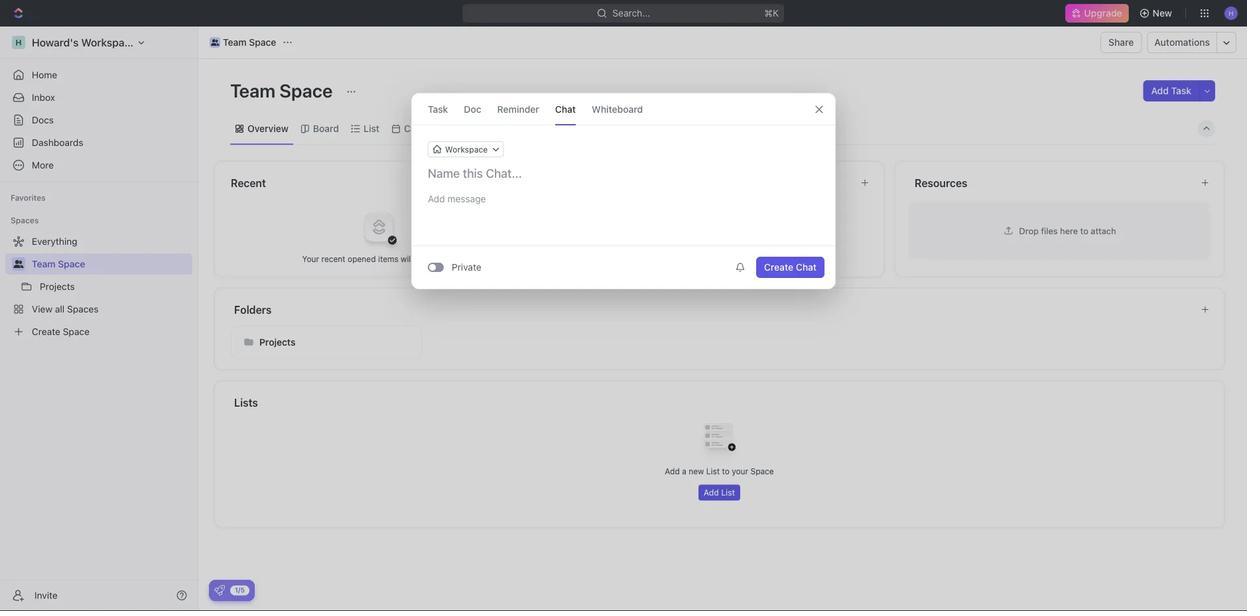 Task type: vqa. For each thing, say whether or not it's contained in the screenshot.
Private in the top of the page
yes



Task type: describe. For each thing, give the bounding box(es) containing it.
added
[[682, 254, 706, 263]]

projects
[[259, 336, 295, 347]]

table link
[[514, 119, 541, 138]]

recent
[[231, 176, 266, 189]]

task inside button
[[1171, 85, 1191, 96]]

reminder button
[[497, 94, 539, 125]]

workspace button
[[428, 141, 504, 157]]

haven't
[[652, 254, 680, 263]]

overview link
[[245, 119, 288, 138]]

docs link
[[5, 109, 192, 131]]

drop
[[1019, 226, 1039, 236]]

dialog containing task
[[411, 93, 836, 289]]

gantt link
[[465, 119, 492, 138]]

new
[[689, 467, 704, 476]]

add task button
[[1143, 80, 1199, 102]]

inbox
[[32, 92, 55, 103]]

team space inside team space tree
[[32, 258, 85, 269]]

search...
[[613, 8, 650, 19]]

1 vertical spatial list
[[706, 467, 720, 476]]

team space link inside tree
[[32, 253, 190, 275]]

upgrade link
[[1066, 4, 1129, 23]]

board
[[313, 123, 339, 134]]

any
[[708, 254, 721, 263]]

calendar
[[404, 123, 443, 134]]

you
[[636, 254, 650, 263]]

spaces
[[11, 216, 39, 225]]

team space tree
[[5, 231, 192, 342]]

whiteboard
[[592, 103, 643, 114]]

board link
[[310, 119, 339, 138]]

home link
[[5, 64, 192, 86]]

share
[[1109, 37, 1134, 48]]

here
[[1060, 226, 1078, 236]]

add a new list to your space
[[665, 467, 774, 476]]

workspace
[[445, 145, 488, 154]]

add task
[[1151, 85, 1191, 96]]

0 horizontal spatial chat
[[555, 103, 576, 114]]

automations
[[1155, 37, 1210, 48]]

1 vertical spatial task
[[428, 103, 448, 114]]

private
[[452, 262, 481, 273]]

invite
[[34, 590, 58, 601]]

your
[[732, 467, 748, 476]]

user group image inside team space tree
[[14, 260, 24, 268]]

share button
[[1101, 32, 1142, 53]]

workspace button
[[428, 141, 504, 157]]

onboarding checklist button image
[[214, 585, 225, 596]]

task button
[[428, 94, 448, 125]]

overview
[[247, 123, 288, 134]]

projects button
[[231, 325, 422, 359]]

opened
[[348, 254, 376, 263]]

0 vertical spatial team space
[[223, 37, 276, 48]]

reminder
[[497, 103, 539, 114]]

add for add task
[[1151, 85, 1169, 96]]

no most used docs image
[[693, 200, 746, 253]]

space inside tree
[[58, 258, 85, 269]]

drop files here to attach
[[1019, 226, 1116, 236]]



Task type: locate. For each thing, give the bounding box(es) containing it.
list down "add a new list to your space" in the bottom of the page
[[721, 488, 735, 497]]

onboarding checklist button element
[[214, 585, 225, 596]]

here.
[[437, 254, 456, 263]]

1 horizontal spatial list
[[706, 467, 720, 476]]

2 vertical spatial team space
[[32, 258, 85, 269]]

chat inside "button"
[[796, 262, 817, 273]]

no lists icon. image
[[693, 413, 746, 466]]

docs down inbox
[[32, 114, 54, 125]]

2 vertical spatial add
[[704, 488, 719, 497]]

0 horizontal spatial add
[[665, 467, 680, 476]]

1 vertical spatial to
[[745, 254, 752, 263]]

dialog
[[411, 93, 836, 289]]

0 horizontal spatial list
[[364, 123, 379, 134]]

create
[[764, 262, 793, 273]]

⌘k
[[765, 8, 779, 19]]

0 vertical spatial team
[[223, 37, 247, 48]]

0 vertical spatial to
[[1080, 226, 1089, 236]]

list right new
[[706, 467, 720, 476]]

2 horizontal spatial add
[[1151, 85, 1169, 96]]

gantt
[[468, 123, 492, 134]]

team space link
[[206, 34, 280, 50], [32, 253, 190, 275]]

Name this Chat... field
[[412, 165, 835, 181]]

1 vertical spatial add
[[665, 467, 680, 476]]

add for add list
[[704, 488, 719, 497]]

doc button
[[464, 94, 481, 125]]

add inside button
[[704, 488, 719, 497]]

add list
[[704, 488, 735, 497]]

2 horizontal spatial list
[[721, 488, 735, 497]]

add list button
[[698, 485, 741, 501]]

0 vertical spatial user group image
[[211, 39, 219, 46]]

to left your
[[722, 467, 730, 476]]

doc
[[464, 103, 481, 114]]

0 horizontal spatial task
[[428, 103, 448, 114]]

0 vertical spatial task
[[1171, 85, 1191, 96]]

list link
[[361, 119, 379, 138]]

favorites button
[[5, 190, 51, 206]]

add
[[1151, 85, 1169, 96], [665, 467, 680, 476], [704, 488, 719, 497]]

a
[[682, 467, 687, 476]]

0 horizontal spatial docs
[[32, 114, 54, 125]]

table
[[517, 123, 541, 134]]

1 horizontal spatial user group image
[[211, 39, 219, 46]]

you haven't added any docs to this location.
[[636, 254, 803, 263]]

sidebar navigation
[[0, 27, 198, 611]]

chat right the create
[[796, 262, 817, 273]]

to right here
[[1080, 226, 1089, 236]]

chat right reminder
[[555, 103, 576, 114]]

files
[[1041, 226, 1058, 236]]

1 horizontal spatial add
[[704, 488, 719, 497]]

create chat button
[[756, 257, 825, 278]]

automations button
[[1148, 33, 1217, 52]]

0 horizontal spatial team space link
[[32, 253, 190, 275]]

2 horizontal spatial to
[[1080, 226, 1089, 236]]

resources button
[[914, 175, 1190, 191]]

your recent opened items will show here.
[[302, 254, 456, 263]]

lists button
[[234, 394, 1209, 410]]

show
[[415, 254, 435, 263]]

your
[[302, 254, 319, 263]]

docs right 'any'
[[723, 254, 743, 263]]

list right board in the left of the page
[[364, 123, 379, 134]]

add for add a new list to your space
[[665, 467, 680, 476]]

2 vertical spatial to
[[722, 467, 730, 476]]

1 vertical spatial docs
[[723, 254, 743, 263]]

location.
[[771, 254, 803, 263]]

1 horizontal spatial task
[[1171, 85, 1191, 96]]

1 vertical spatial team space link
[[32, 253, 190, 275]]

1 horizontal spatial to
[[745, 254, 752, 263]]

calendar link
[[401, 119, 443, 138]]

resources
[[915, 176, 968, 189]]

new
[[1153, 8, 1172, 19]]

will
[[401, 254, 413, 263]]

add down automations button
[[1151, 85, 1169, 96]]

team
[[223, 37, 247, 48], [230, 79, 276, 101], [32, 258, 55, 269]]

team space
[[223, 37, 276, 48], [230, 79, 337, 101], [32, 258, 85, 269]]

docs inside sidebar navigation
[[32, 114, 54, 125]]

chat button
[[555, 94, 576, 125]]

0 vertical spatial chat
[[555, 103, 576, 114]]

1 vertical spatial user group image
[[14, 260, 24, 268]]

this
[[755, 254, 768, 263]]

1/5
[[235, 586, 245, 594]]

2 vertical spatial list
[[721, 488, 735, 497]]

attach
[[1091, 226, 1116, 236]]

recent
[[321, 254, 345, 263]]

add down "add a new list to your space" in the bottom of the page
[[704, 488, 719, 497]]

1 horizontal spatial docs
[[723, 254, 743, 263]]

0 horizontal spatial to
[[722, 467, 730, 476]]

folders button
[[234, 302, 1190, 317]]

0 vertical spatial add
[[1151, 85, 1169, 96]]

favorites
[[11, 193, 46, 202]]

team inside tree
[[32, 258, 55, 269]]

inbox link
[[5, 87, 192, 108]]

task
[[1171, 85, 1191, 96], [428, 103, 448, 114]]

lists
[[234, 396, 258, 409]]

home
[[32, 69, 57, 80]]

0 vertical spatial docs
[[32, 114, 54, 125]]

docs
[[32, 114, 54, 125], [723, 254, 743, 263]]

items
[[378, 254, 399, 263]]

task down automations button
[[1171, 85, 1191, 96]]

1 vertical spatial chat
[[796, 262, 817, 273]]

dashboards link
[[5, 132, 192, 153]]

space
[[249, 37, 276, 48], [279, 79, 333, 101], [58, 258, 85, 269], [751, 467, 774, 476]]

add left the a
[[665, 467, 680, 476]]

add inside button
[[1151, 85, 1169, 96]]

folders
[[234, 303, 272, 316]]

chat
[[555, 103, 576, 114], [796, 262, 817, 273]]

no recent items image
[[353, 200, 406, 253]]

0 horizontal spatial user group image
[[14, 260, 24, 268]]

1 vertical spatial team
[[230, 79, 276, 101]]

2 vertical spatial team
[[32, 258, 55, 269]]

0 vertical spatial team space link
[[206, 34, 280, 50]]

0 vertical spatial list
[[364, 123, 379, 134]]

whiteboard button
[[592, 94, 643, 125]]

task up calendar
[[428, 103, 448, 114]]

to
[[1080, 226, 1089, 236], [745, 254, 752, 263], [722, 467, 730, 476]]

new button
[[1134, 3, 1180, 24]]

1 horizontal spatial team space link
[[206, 34, 280, 50]]

user group image
[[211, 39, 219, 46], [14, 260, 24, 268]]

1 horizontal spatial chat
[[796, 262, 817, 273]]

list
[[364, 123, 379, 134], [706, 467, 720, 476], [721, 488, 735, 497]]

list inside button
[[721, 488, 735, 497]]

create chat
[[764, 262, 817, 273]]

dashboards
[[32, 137, 83, 148]]

upgrade
[[1084, 8, 1122, 19]]

1 vertical spatial team space
[[230, 79, 337, 101]]

to left this
[[745, 254, 752, 263]]



